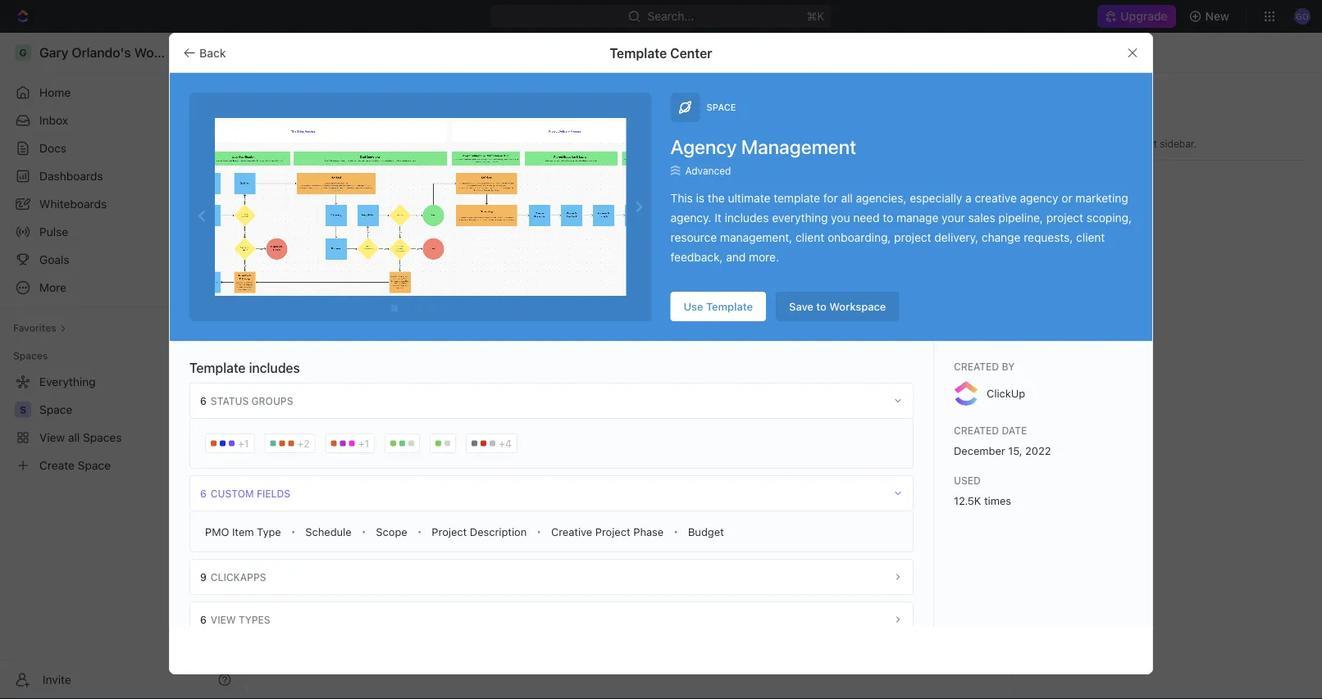 Task type: describe. For each thing, give the bounding box(es) containing it.
15,
[[1008, 445, 1023, 457]]

in
[[1108, 138, 1116, 149]]

advanced
[[685, 165, 731, 177]]

item
[[232, 526, 254, 538]]

scope
[[376, 526, 407, 538]]

it
[[715, 211, 722, 225]]

tree inside sidebar navigation
[[7, 369, 238, 479]]

view
[[211, 614, 236, 626]]

spaces inside sidebar navigation
[[13, 350, 48, 362]]

used
[[954, 475, 981, 487]]

date
[[1002, 425, 1027, 436]]

6 for 6 status groups
[[200, 395, 207, 407]]

times
[[984, 495, 1012, 507]]

12.5k
[[954, 495, 982, 507]]

dashboards link
[[7, 163, 238, 190]]

• for schedule
[[362, 526, 366, 538]]

pulse
[[39, 225, 68, 239]]

agencies,
[[856, 191, 907, 205]]

9
[[200, 572, 207, 583]]

spaces shown in your left sidebar.
[[1039, 138, 1197, 149]]

sidebar.
[[1160, 138, 1197, 149]]

new
[[1206, 9, 1230, 23]]

template center
[[610, 45, 713, 61]]

more.
[[749, 250, 779, 264]]

left
[[1142, 138, 1158, 149]]

search...
[[648, 9, 694, 23]]

back button
[[176, 40, 236, 66]]

invite
[[43, 674, 71, 687]]

whiteboards link
[[7, 191, 238, 217]]

phase
[[634, 526, 664, 538]]

project description
[[432, 526, 527, 538]]

0 horizontal spatial to
[[817, 301, 827, 313]]

• for pmo item type
[[291, 526, 296, 538]]

creative project phase
[[551, 526, 664, 538]]

⌘k
[[807, 9, 825, 23]]

custom
[[211, 488, 254, 500]]

2 +1 from the left
[[358, 438, 369, 450]]

feedback,
[[671, 250, 723, 264]]

goals
[[39, 253, 69, 267]]

space, , element
[[1039, 177, 1058, 197]]

use
[[684, 301, 704, 313]]

clickapps
[[211, 572, 266, 583]]

• for scope
[[417, 526, 422, 538]]

everything
[[772, 211, 828, 225]]

docs
[[39, 142, 66, 155]]

all for all spaces
[[282, 109, 310, 136]]

use template
[[684, 301, 753, 313]]

0 vertical spatial project
[[1047, 211, 1084, 225]]

creative
[[551, 526, 593, 538]]

sales
[[968, 211, 996, 225]]

joined
[[648, 337, 676, 349]]

1 client from the left
[[796, 231, 825, 244]]

all spaces
[[282, 109, 395, 136]]

this
[[671, 191, 693, 205]]

1 vertical spatial project
[[894, 231, 932, 244]]

includes inside this is the ultimate template for all agencies, especially a creative agency or marketing agency. it includes everything you need to manage your sales pipeline, project scoping, resource management, client onboarding, project delivery, change requests, client feedback, and more.
[[725, 211, 769, 225]]

budget
[[688, 526, 724, 538]]

is
[[696, 191, 705, 205]]

used 12.5k times
[[954, 475, 1012, 507]]

groups
[[251, 395, 293, 407]]

management
[[741, 135, 857, 158]]

created for created date december 15, 2022
[[954, 425, 999, 436]]

whiteboards
[[39, 197, 107, 211]]

all spaces joined
[[597, 337, 676, 349]]

types
[[239, 614, 270, 626]]

ultimate
[[728, 191, 771, 205]]

inbox link
[[7, 107, 238, 134]]

need
[[853, 211, 880, 225]]

• for creative project phase
[[674, 526, 678, 538]]

template for template center
[[610, 45, 667, 61]]

home
[[39, 86, 71, 99]]

agency
[[1020, 191, 1059, 205]]

agency management
[[671, 135, 857, 158]]

december
[[954, 445, 1006, 457]]

workspace
[[830, 301, 886, 313]]



Task type: vqa. For each thing, say whether or not it's contained in the screenshot.
2022
yes



Task type: locate. For each thing, give the bounding box(es) containing it.
2 client from the left
[[1077, 231, 1105, 244]]

your inside this is the ultimate template for all agencies, especially a creative agency or marketing agency. it includes everything you need to manage your sales pipeline, project scoping, resource management, client onboarding, project delivery, change requests, client feedback, and more.
[[942, 211, 965, 225]]

by
[[1002, 361, 1015, 372]]

6 left status
[[200, 395, 207, 407]]

project down or
[[1047, 211, 1084, 225]]

1 horizontal spatial project
[[595, 526, 631, 538]]

1 vertical spatial template
[[706, 301, 753, 313]]

• for project description
[[537, 526, 541, 538]]

6 left 'custom'
[[200, 488, 207, 500]]

client down scoping,
[[1077, 231, 1105, 244]]

created inside created date december 15, 2022
[[954, 425, 999, 436]]

goals link
[[7, 247, 238, 273]]

1 6 from the top
[[200, 395, 207, 407]]

docs link
[[7, 135, 238, 162]]

includes down ultimate
[[725, 211, 769, 225]]

6 for 6 custom fields
[[200, 488, 207, 500]]

1 +1 from the left
[[238, 438, 249, 450]]

upgrade
[[1121, 9, 1168, 23]]

to
[[883, 211, 894, 225], [817, 301, 827, 313]]

space right s
[[1068, 180, 1102, 194]]

all for all spaces joined
[[597, 337, 608, 349]]

+4
[[499, 438, 512, 450]]

1 • from the left
[[291, 526, 296, 538]]

to down agencies,
[[883, 211, 894, 225]]

6 for 6 view types
[[200, 614, 207, 626]]

2 created from the top
[[954, 425, 999, 436]]

1 project from the left
[[432, 526, 467, 538]]

6 custom fields
[[200, 488, 291, 500]]

• left scope
[[362, 526, 366, 538]]

+2
[[297, 438, 310, 450]]

sidebar navigation
[[0, 33, 245, 700]]

project
[[1047, 211, 1084, 225], [894, 231, 932, 244]]

agency.
[[671, 211, 712, 225]]

requests,
[[1024, 231, 1073, 244]]

0 vertical spatial includes
[[725, 211, 769, 225]]

created date december 15, 2022
[[954, 425, 1051, 457]]

1 horizontal spatial client
[[1077, 231, 1105, 244]]

1 vertical spatial includes
[[249, 361, 300, 376]]

1 horizontal spatial +1
[[358, 438, 369, 450]]

dashboards
[[39, 169, 103, 183]]

+1 down 6 status groups
[[238, 438, 249, 450]]

especially
[[910, 191, 963, 205]]

to right save
[[817, 301, 827, 313]]

2 vertical spatial template
[[190, 361, 246, 376]]

1 vertical spatial 6
[[200, 488, 207, 500]]

0 horizontal spatial template
[[190, 361, 246, 376]]

save
[[789, 301, 814, 313]]

description
[[470, 526, 527, 538]]

6
[[200, 395, 207, 407], [200, 488, 207, 500], [200, 614, 207, 626]]

client down everything at top
[[796, 231, 825, 244]]

1 horizontal spatial includes
[[725, 211, 769, 225]]

project down the manage
[[894, 231, 932, 244]]

0 vertical spatial 6
[[200, 395, 207, 407]]

change
[[982, 231, 1021, 244]]

onboarding,
[[828, 231, 891, 244]]

back
[[199, 46, 226, 59]]

• left the creative
[[537, 526, 541, 538]]

clickup
[[987, 388, 1026, 400]]

6 view types
[[200, 614, 270, 626]]

all
[[282, 109, 310, 136], [597, 337, 608, 349]]

3 6 from the top
[[200, 614, 207, 626]]

manage
[[897, 211, 939, 225]]

0 horizontal spatial client
[[796, 231, 825, 244]]

created up december
[[954, 425, 999, 436]]

client
[[796, 231, 825, 244], [1077, 231, 1105, 244]]

1 horizontal spatial project
[[1047, 211, 1084, 225]]

0 horizontal spatial space
[[707, 102, 736, 113]]

tree
[[7, 369, 238, 479]]

favorites button
[[7, 318, 73, 338]]

0 vertical spatial all
[[282, 109, 310, 136]]

space
[[707, 102, 736, 113], [1068, 180, 1102, 194]]

template for template includes
[[190, 361, 246, 376]]

1 horizontal spatial space
[[1068, 180, 1102, 194]]

0 vertical spatial to
[[883, 211, 894, 225]]

pulse link
[[7, 219, 238, 245]]

delivery,
[[935, 231, 979, 244]]

schedule
[[306, 526, 352, 538]]

1 vertical spatial your
[[942, 211, 965, 225]]

template
[[774, 191, 820, 205]]

your
[[1119, 138, 1140, 149], [942, 211, 965, 225]]

• right phase
[[674, 526, 678, 538]]

template up status
[[190, 361, 246, 376]]

your right in
[[1119, 138, 1140, 149]]

1 vertical spatial to
[[817, 301, 827, 313]]

s
[[1045, 181, 1052, 193]]

0 vertical spatial created
[[954, 361, 999, 372]]

0 horizontal spatial project
[[432, 526, 467, 538]]

to inside this is the ultimate template for all agencies, especially a creative agency or marketing agency. it includes everything you need to manage your sales pipeline, project scoping, resource management, client onboarding, project delivery, change requests, client feedback, and more.
[[883, 211, 894, 225]]

•
[[291, 526, 296, 538], [362, 526, 366, 538], [417, 526, 422, 538], [537, 526, 541, 538], [674, 526, 678, 538]]

4 • from the left
[[537, 526, 541, 538]]

template includes
[[190, 361, 300, 376]]

type
[[257, 526, 281, 538]]

0 horizontal spatial your
[[942, 211, 965, 225]]

+1 right +2
[[358, 438, 369, 450]]

created left by
[[954, 361, 999, 372]]

for
[[824, 191, 838, 205]]

center
[[670, 45, 713, 61]]

pmo
[[205, 526, 229, 538]]

this is the ultimate template for all agencies, especially a creative agency or marketing agency. it includes everything you need to manage your sales pipeline, project scoping, resource management, client onboarding, project delivery, change requests, client feedback, and more.
[[671, 191, 1132, 264]]

5 • from the left
[[674, 526, 678, 538]]

• right type
[[291, 526, 296, 538]]

a
[[966, 191, 972, 205]]

0 horizontal spatial +1
[[238, 438, 249, 450]]

0 vertical spatial template
[[610, 45, 667, 61]]

0 horizontal spatial all
[[282, 109, 310, 136]]

fields
[[257, 488, 291, 500]]

agency
[[671, 135, 737, 158]]

project left description
[[432, 526, 467, 538]]

2 6 from the top
[[200, 488, 207, 500]]

you
[[831, 211, 850, 225]]

1 horizontal spatial to
[[883, 211, 894, 225]]

2 vertical spatial 6
[[200, 614, 207, 626]]

created for created by
[[954, 361, 999, 372]]

2 project from the left
[[595, 526, 631, 538]]

2022
[[1026, 445, 1051, 457]]

management,
[[720, 231, 793, 244]]

shown
[[1075, 138, 1105, 149]]

1 horizontal spatial template
[[610, 45, 667, 61]]

1 vertical spatial all
[[597, 337, 608, 349]]

template right use
[[706, 301, 753, 313]]

new button
[[1183, 3, 1240, 30]]

6 left view
[[200, 614, 207, 626]]

space up 'agency'
[[707, 102, 736, 113]]

1 horizontal spatial all
[[597, 337, 608, 349]]

scoping,
[[1087, 211, 1132, 225]]

3 • from the left
[[417, 526, 422, 538]]

and
[[726, 250, 746, 264]]

save to workspace
[[789, 301, 886, 313]]

the
[[708, 191, 725, 205]]

created
[[954, 361, 999, 372], [954, 425, 999, 436]]

2 • from the left
[[362, 526, 366, 538]]

0 vertical spatial space
[[707, 102, 736, 113]]

1 vertical spatial space
[[1068, 180, 1102, 194]]

home link
[[7, 80, 238, 106]]

project left phase
[[595, 526, 631, 538]]

template down search...
[[610, 45, 667, 61]]

0 vertical spatial your
[[1119, 138, 1140, 149]]

creative
[[975, 191, 1017, 205]]

your up delivery,
[[942, 211, 965, 225]]

marketing
[[1076, 191, 1129, 205]]

• right scope
[[417, 526, 422, 538]]

1 vertical spatial created
[[954, 425, 999, 436]]

pipeline,
[[999, 211, 1044, 225]]

all
[[841, 191, 853, 205]]

0 horizontal spatial project
[[894, 231, 932, 244]]

0 horizontal spatial includes
[[249, 361, 300, 376]]

1 horizontal spatial your
[[1119, 138, 1140, 149]]

pmo item type
[[205, 526, 281, 538]]

9 clickapps
[[200, 572, 266, 583]]

status
[[211, 395, 249, 407]]

includes up groups
[[249, 361, 300, 376]]

resource
[[671, 231, 717, 244]]

created by
[[954, 361, 1015, 372]]

1 created from the top
[[954, 361, 999, 372]]

upgrade link
[[1098, 5, 1176, 28]]

2 horizontal spatial template
[[706, 301, 753, 313]]



